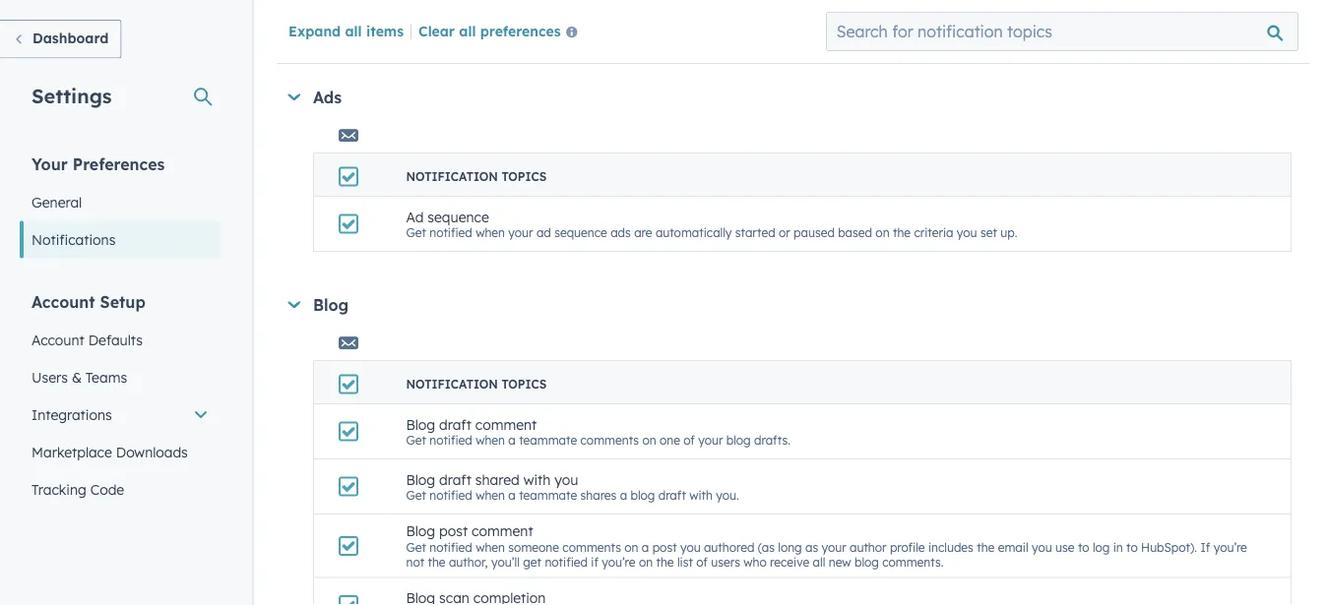 Task type: describe. For each thing, give the bounding box(es) containing it.
started
[[736, 225, 776, 240]]

blog inside blog draft comment get notified when a teammate comments on one of your blog drafts.
[[727, 433, 751, 448]]

1 when from the top
[[476, 17, 505, 32]]

topics for blog
[[502, 377, 547, 392]]

get inside blog draft comment get notified when a teammate comments on one of your blog drafts.
[[406, 433, 426, 448]]

paused
[[794, 225, 835, 240]]

criteria
[[915, 225, 954, 240]]

notifications
[[32, 231, 116, 248]]

ad
[[537, 225, 552, 240]]

general link
[[20, 184, 221, 221]]

marketplace downloads
[[32, 444, 188, 461]]

ad sequence get notified when your ad sequence ads are automatically started or paused based on the criteria you set up.
[[406, 208, 1018, 240]]

your inside blog draft comment get notified when a teammate comments on one of your blog drafts.
[[699, 433, 724, 448]]

clear all preferences button
[[419, 20, 586, 44]]

profile
[[890, 540, 926, 555]]

preferences
[[480, 22, 561, 39]]

your
[[32, 154, 68, 174]]

ads button
[[287, 88, 1293, 107]]

1 horizontal spatial post
[[653, 540, 677, 555]]

one
[[660, 433, 681, 448]]

0 horizontal spatial post
[[439, 523, 468, 540]]

comments.
[[883, 555, 944, 570]]

1 horizontal spatial with
[[690, 488, 713, 503]]

in
[[1114, 540, 1124, 555]]

teammate inside blog draft comment get notified when a teammate comments on one of your blog drafts.
[[519, 433, 577, 448]]

comments inside blog draft comment get notified when a teammate comments on one of your blog drafts.
[[581, 433, 639, 448]]

comments inside blog post comment get notified when someone comments on a post you authored (as long as your author profile includes the email you use to log in to hubspot). if you're not the author, you'll get notified if you're on the list of users who receive all new blog comments.
[[563, 540, 622, 555]]

on inside ad sequence get notified when your ad sequence ads are automatically started or paused based on the criteria you set up.
[[876, 225, 890, 240]]

ads
[[611, 225, 631, 240]]

of inside blog post comment get notified when someone comments on a post you authored (as long as your author profile includes the email you use to log in to hubspot). if you're not the author, you'll get notified if you're on the list of users who receive all new blog comments.
[[697, 555, 708, 570]]

use
[[1056, 540, 1075, 555]]

settings
[[32, 83, 112, 108]]

you inside ad sequence get notified when your ad sequence ads are automatically started or paused based on the criteria you set up.
[[957, 225, 978, 240]]

&
[[72, 369, 82, 386]]

0 horizontal spatial sequence
[[428, 208, 489, 225]]

1 get from the top
[[406, 17, 426, 32]]

blog button
[[287, 296, 1293, 315]]

hubspot).
[[1142, 540, 1198, 555]]

notified inside ad sequence get notified when your ad sequence ads are automatically started or paused based on the criteria you set up.
[[430, 225, 473, 240]]

integrations button
[[20, 397, 221, 434]]

comment for blog draft comment
[[476, 416, 537, 433]]

you inside blog draft shared with you get notified when a teammate shares a blog draft with you.
[[555, 471, 579, 488]]

downloads
[[116, 444, 188, 461]]

teams
[[86, 369, 127, 386]]

integrations
[[32, 406, 112, 424]]

1 to from the left
[[1079, 540, 1090, 555]]

get inside blog draft shared with you get notified when a teammate shares a blog draft with you.
[[406, 488, 426, 503]]

you left use
[[1032, 540, 1053, 555]]

are
[[635, 225, 653, 240]]

when inside ad sequence get notified when your ad sequence ads are automatically started or paused based on the criteria you set up.
[[476, 225, 505, 240]]

shares
[[581, 488, 617, 503]]

course
[[816, 17, 853, 32]]

includes
[[929, 540, 974, 555]]

notification topics for ads
[[406, 169, 547, 184]]

(as
[[758, 540, 775, 555]]

who
[[744, 555, 767, 570]]

your preferences element
[[20, 153, 221, 259]]

or inside ad sequence get notified when your ad sequence ads are automatically started or paused based on the criteria you set up.
[[779, 225, 791, 240]]

log
[[1093, 540, 1111, 555]]

blog for blog draft shared with you get notified when a teammate shares a blog draft with you.
[[406, 471, 436, 488]]

get
[[523, 555, 542, 570]]

automatically
[[656, 225, 732, 240]]

update
[[567, 17, 606, 32]]

marketplace downloads link
[[20, 434, 221, 471]]

ads
[[313, 88, 342, 107]]

users
[[711, 555, 741, 570]]

clear
[[419, 22, 455, 39]]

get inside ad sequence get notified when your ad sequence ads are automatically started or paused based on the criteria you set up.
[[406, 225, 426, 240]]

0 horizontal spatial you're
[[602, 555, 636, 570]]

about
[[610, 17, 643, 32]]

when inside blog draft shared with you get notified when a teammate shares a blog draft with you.
[[476, 488, 505, 503]]

expand
[[289, 22, 341, 39]]

1 horizontal spatial you're
[[1214, 540, 1248, 555]]

blog inside blog draft shared with you get notified when a teammate shares a blog draft with you.
[[631, 488, 655, 503]]

your preferences
[[32, 154, 165, 174]]

dashboard link
[[0, 20, 122, 59]]

on right if
[[625, 540, 639, 555]]

awards,
[[754, 17, 797, 32]]

blog post comment get notified when someone comments on a post you authored (as long as your author profile includes the email you use to log in to hubspot). if you're not the author, you'll get notified if you're on the list of users who receive all new blog comments.
[[406, 523, 1248, 570]]

tracking
[[32, 481, 86, 498]]

a right shares
[[620, 488, 628, 503]]

the inside ad sequence get notified when your ad sequence ads are automatically started or paused based on the criteria you set up.
[[893, 225, 911, 240]]

the right the not
[[428, 555, 446, 570]]

there's
[[509, 17, 546, 32]]

users & teams link
[[20, 359, 221, 397]]

when inside blog post comment get notified when someone comments on a post you authored (as long as your author profile includes the email you use to log in to hubspot). if you're not the author, you'll get notified if you're on the list of users who receive all new blog comments.
[[476, 540, 505, 555]]

list
[[678, 555, 693, 570]]

setup
[[100, 292, 146, 312]]

if
[[1201, 540, 1211, 555]]

your inside blog post comment get notified when someone comments on a post you authored (as long as your author profile includes the email you use to log in to hubspot). if you're not the author, you'll get notified if you're on the list of users who receive all new blog comments.
[[822, 540, 847, 555]]

notification topics for blog
[[406, 377, 547, 392]]

your inside ad sequence get notified when your ad sequence ads are automatically started or paused based on the criteria you set up.
[[509, 225, 534, 240]]

blog for blog
[[313, 296, 349, 315]]

shared
[[476, 471, 520, 488]]

you'll
[[491, 555, 520, 570]]

topics for ads
[[502, 169, 547, 184]]



Task type: vqa. For each thing, say whether or not it's contained in the screenshot.
Line Items In New Deal
no



Task type: locate. For each thing, give the bounding box(es) containing it.
2 teammate from the top
[[519, 488, 577, 503]]

Search for notification topics search field
[[826, 12, 1299, 51]]

your right 'one'
[[699, 433, 724, 448]]

author,
[[449, 555, 488, 570]]

comments down shares
[[563, 540, 622, 555]]

0 vertical spatial blog
[[727, 433, 751, 448]]

general
[[32, 194, 82, 211]]

dashboard
[[33, 30, 109, 47]]

0 vertical spatial account
[[32, 292, 95, 312]]

new
[[829, 555, 852, 570]]

based
[[839, 225, 873, 240]]

blog right new
[[855, 555, 880, 570]]

blog inside blog post comment get notified when someone comments on a post you authored (as long as your author profile includes the email you use to log in to hubspot). if you're not the author, you'll get notified if you're on the list of users who receive all new blog comments.
[[855, 555, 880, 570]]

account defaults link
[[20, 322, 221, 359]]

notification topics up ad
[[406, 169, 547, 184]]

comment
[[476, 416, 537, 433], [472, 523, 534, 540]]

up.
[[1001, 225, 1018, 240]]

blog
[[313, 296, 349, 315], [406, 416, 436, 433], [406, 471, 436, 488], [406, 523, 436, 540]]

preferences
[[73, 154, 165, 174]]

2 horizontal spatial blog
[[855, 555, 880, 570]]

account setup element
[[20, 291, 221, 584]]

notification for blog
[[406, 377, 498, 392]]

on right based
[[876, 225, 890, 240]]

not
[[406, 555, 425, 570]]

or
[[801, 17, 812, 32], [779, 225, 791, 240]]

blog right shares
[[631, 488, 655, 503]]

on left "list"
[[639, 555, 653, 570]]

your
[[646, 17, 671, 32], [509, 225, 534, 240], [699, 433, 724, 448], [822, 540, 847, 555]]

2 get from the top
[[406, 225, 426, 240]]

expand all items
[[289, 22, 404, 39]]

all for clear
[[459, 22, 476, 39]]

to
[[1079, 540, 1090, 555], [1127, 540, 1139, 555]]

1 horizontal spatial sequence
[[555, 225, 608, 240]]

2 topics from the top
[[502, 377, 547, 392]]

0 vertical spatial comment
[[476, 416, 537, 433]]

3 get from the top
[[406, 433, 426, 448]]

notifications link
[[20, 221, 221, 259]]

the left "list"
[[657, 555, 674, 570]]

blog inside blog post comment get notified when someone comments on a post you authored (as long as your author profile includes the email you use to log in to hubspot). if you're not the author, you'll get notified if you're on the list of users who receive all new blog comments.
[[406, 523, 436, 540]]

all inside button
[[459, 22, 476, 39]]

5 when from the top
[[476, 540, 505, 555]]

get
[[406, 17, 426, 32], [406, 225, 426, 240], [406, 433, 426, 448], [406, 488, 426, 503], [406, 540, 426, 555]]

defaults
[[88, 331, 143, 349]]

clear all preferences
[[419, 22, 561, 39]]

1 vertical spatial teammate
[[519, 488, 577, 503]]

1 vertical spatial topics
[[502, 377, 547, 392]]

on left 'one'
[[643, 433, 657, 448]]

items
[[366, 22, 404, 39]]

draft
[[439, 416, 472, 433], [439, 471, 472, 488], [659, 488, 686, 503]]

notified
[[430, 17, 473, 32], [430, 225, 473, 240], [430, 433, 473, 448], [430, 488, 473, 503], [430, 540, 473, 555], [545, 555, 588, 570]]

0 vertical spatial teammate
[[519, 433, 577, 448]]

of
[[684, 433, 695, 448], [697, 555, 708, 570]]

to left log
[[1079, 540, 1090, 555]]

all
[[345, 22, 362, 39], [459, 22, 476, 39], [813, 555, 826, 570]]

1 horizontal spatial of
[[697, 555, 708, 570]]

you left shares
[[555, 471, 579, 488]]

comment up you'll
[[472, 523, 534, 540]]

3 when from the top
[[476, 433, 505, 448]]

1 horizontal spatial to
[[1127, 540, 1139, 555]]

1 vertical spatial or
[[779, 225, 791, 240]]

4 get from the top
[[406, 488, 426, 503]]

caret image
[[288, 302, 301, 309]]

get notified when there's an update about your certifications, awards, or course exercises.
[[406, 17, 909, 32]]

1 horizontal spatial or
[[801, 17, 812, 32]]

of inside blog draft comment get notified when a teammate comments on one of your blog drafts.
[[684, 433, 695, 448]]

when left ad
[[476, 225, 505, 240]]

with right shared
[[524, 471, 551, 488]]

notified inside blog draft shared with you get notified when a teammate shares a blog draft with you.
[[430, 488, 473, 503]]

account up users on the left of page
[[32, 331, 85, 349]]

blog inside blog draft shared with you get notified when a teammate shares a blog draft with you.
[[406, 471, 436, 488]]

account up account defaults
[[32, 292, 95, 312]]

or right the started
[[779, 225, 791, 240]]

authored
[[704, 540, 755, 555]]

4 when from the top
[[476, 488, 505, 503]]

with left you.
[[690, 488, 713, 503]]

2 notification topics from the top
[[406, 377, 547, 392]]

1 account from the top
[[32, 292, 95, 312]]

users
[[32, 369, 68, 386]]

you
[[957, 225, 978, 240], [555, 471, 579, 488], [681, 540, 701, 555], [1032, 540, 1053, 555]]

0 horizontal spatial blog
[[631, 488, 655, 503]]

0 vertical spatial notification
[[406, 169, 498, 184]]

when up shared
[[476, 433, 505, 448]]

a up shared
[[509, 433, 516, 448]]

account for account defaults
[[32, 331, 85, 349]]

2 vertical spatial blog
[[855, 555, 880, 570]]

account defaults
[[32, 331, 143, 349]]

blog draft shared with you get notified when a teammate shares a blog draft with you.
[[406, 471, 740, 503]]

when up you'll
[[476, 488, 505, 503]]

comments up shares
[[581, 433, 639, 448]]

topics up ad
[[502, 169, 547, 184]]

notified inside blog draft comment get notified when a teammate comments on one of your blog drafts.
[[430, 433, 473, 448]]

draft for shared
[[439, 471, 472, 488]]

you.
[[716, 488, 740, 503]]

all for expand
[[345, 22, 362, 39]]

account setup
[[32, 292, 146, 312]]

comment inside blog draft comment get notified when a teammate comments on one of your blog drafts.
[[476, 416, 537, 433]]

comment for blog post comment
[[472, 523, 534, 540]]

expand all items button
[[289, 22, 404, 39]]

sequence
[[428, 208, 489, 225], [555, 225, 608, 240]]

0 vertical spatial comments
[[581, 433, 639, 448]]

1 vertical spatial notification
[[406, 377, 498, 392]]

when left there's
[[476, 17, 505, 32]]

notification for ads
[[406, 169, 498, 184]]

0 horizontal spatial or
[[779, 225, 791, 240]]

0 horizontal spatial with
[[524, 471, 551, 488]]

5 get from the top
[[406, 540, 426, 555]]

account
[[32, 292, 95, 312], [32, 331, 85, 349]]

an
[[549, 17, 563, 32]]

a inside blog draft comment get notified when a teammate comments on one of your blog drafts.
[[509, 433, 516, 448]]

1 vertical spatial blog
[[631, 488, 655, 503]]

the left email
[[977, 540, 995, 555]]

notification topics
[[406, 169, 547, 184], [406, 377, 547, 392]]

marketplace
[[32, 444, 112, 461]]

teammate inside blog draft shared with you get notified when a teammate shares a blog draft with you.
[[519, 488, 577, 503]]

2 when from the top
[[476, 225, 505, 240]]

blog for blog post comment get notified when someone comments on a post you authored (as long as your author profile includes the email you use to log in to hubspot). if you're not the author, you'll get notified if you're on the list of users who receive all new blog comments.
[[406, 523, 436, 540]]

0 vertical spatial topics
[[502, 169, 547, 184]]

1 vertical spatial notification topics
[[406, 377, 547, 392]]

receive
[[770, 555, 810, 570]]

on
[[876, 225, 890, 240], [643, 433, 657, 448], [625, 540, 639, 555], [639, 555, 653, 570]]

all right clear
[[459, 22, 476, 39]]

a up someone
[[509, 488, 516, 503]]

long
[[779, 540, 803, 555]]

1 horizontal spatial blog
[[727, 433, 751, 448]]

2 notification from the top
[[406, 377, 498, 392]]

comments
[[581, 433, 639, 448], [563, 540, 622, 555]]

0 vertical spatial of
[[684, 433, 695, 448]]

drafts.
[[755, 433, 791, 448]]

2 account from the top
[[32, 331, 85, 349]]

0 vertical spatial or
[[801, 17, 812, 32]]

blog for blog draft comment get notified when a teammate comments on one of your blog drafts.
[[406, 416, 436, 433]]

all inside blog post comment get notified when someone comments on a post you authored (as long as your author profile includes the email you use to log in to hubspot). if you're not the author, you'll get notified if you're on the list of users who receive all new blog comments.
[[813, 555, 826, 570]]

2 to from the left
[[1127, 540, 1139, 555]]

account for account setup
[[32, 292, 95, 312]]

users & teams
[[32, 369, 127, 386]]

1 teammate from the top
[[519, 433, 577, 448]]

draft for comment
[[439, 416, 472, 433]]

1 topics from the top
[[502, 169, 547, 184]]

blog left drafts. at the right bottom of page
[[727, 433, 751, 448]]

1 vertical spatial comment
[[472, 523, 534, 540]]

a inside blog post comment get notified when someone comments on a post you authored (as long as your author profile includes the email you use to log in to hubspot). if you're not the author, you'll get notified if you're on the list of users who receive all new blog comments.
[[642, 540, 649, 555]]

topics up blog draft comment get notified when a teammate comments on one of your blog drafts.
[[502, 377, 547, 392]]

the left criteria
[[893, 225, 911, 240]]

you left users
[[681, 540, 701, 555]]

post up author,
[[439, 523, 468, 540]]

email
[[999, 540, 1029, 555]]

topics
[[502, 169, 547, 184], [502, 377, 547, 392]]

certifications,
[[674, 17, 750, 32]]

of right 'one'
[[684, 433, 695, 448]]

post left "list"
[[653, 540, 677, 555]]

tracking code link
[[20, 471, 221, 509]]

set
[[981, 225, 998, 240]]

1 vertical spatial of
[[697, 555, 708, 570]]

ad
[[406, 208, 424, 225]]

or left course
[[801, 17, 812, 32]]

notification topics up shared
[[406, 377, 547, 392]]

teammate left shares
[[519, 488, 577, 503]]

1 notification from the top
[[406, 169, 498, 184]]

author
[[850, 540, 887, 555]]

when left someone
[[476, 540, 505, 555]]

someone
[[509, 540, 560, 555]]

your left ad
[[509, 225, 534, 240]]

blog inside blog draft comment get notified when a teammate comments on one of your blog drafts.
[[406, 416, 436, 433]]

on inside blog draft comment get notified when a teammate comments on one of your blog drafts.
[[643, 433, 657, 448]]

draft inside blog draft comment get notified when a teammate comments on one of your blog drafts.
[[439, 416, 472, 433]]

0 vertical spatial notification topics
[[406, 169, 547, 184]]

1 vertical spatial comments
[[563, 540, 622, 555]]

get inside blog post comment get notified when someone comments on a post you authored (as long as your author profile includes the email you use to log in to hubspot). if you're not the author, you'll get notified if you're on the list of users who receive all new blog comments.
[[406, 540, 426, 555]]

your right the 'as'
[[822, 540, 847, 555]]

when inside blog draft comment get notified when a teammate comments on one of your blog drafts.
[[476, 433, 505, 448]]

0 horizontal spatial to
[[1079, 540, 1090, 555]]

when
[[476, 17, 505, 32], [476, 225, 505, 240], [476, 433, 505, 448], [476, 488, 505, 503], [476, 540, 505, 555]]

a left "list"
[[642, 540, 649, 555]]

all left new
[[813, 555, 826, 570]]

teammate up blog draft shared with you get notified when a teammate shares a blog draft with you.
[[519, 433, 577, 448]]

you left the set at the top of page
[[957, 225, 978, 240]]

blog
[[727, 433, 751, 448], [631, 488, 655, 503], [855, 555, 880, 570]]

1 notification topics from the top
[[406, 169, 547, 184]]

comment inside blog post comment get notified when someone comments on a post you authored (as long as your author profile includes the email you use to log in to hubspot). if you're not the author, you'll get notified if you're on the list of users who receive all new blog comments.
[[472, 523, 534, 540]]

a
[[509, 433, 516, 448], [509, 488, 516, 503], [620, 488, 628, 503], [642, 540, 649, 555]]

of right "list"
[[697, 555, 708, 570]]

you're
[[1214, 540, 1248, 555], [602, 555, 636, 570]]

your right the about
[[646, 17, 671, 32]]

if
[[591, 555, 599, 570]]

1 vertical spatial account
[[32, 331, 85, 349]]

exercises.
[[856, 17, 909, 32]]

caret image
[[288, 94, 301, 101]]

all left items
[[345, 22, 362, 39]]

code
[[90, 481, 124, 498]]

teammate
[[519, 433, 577, 448], [519, 488, 577, 503]]

0 horizontal spatial all
[[345, 22, 362, 39]]

tracking code
[[32, 481, 124, 498]]

blog draft comment get notified when a teammate comments on one of your blog drafts.
[[406, 416, 791, 448]]

comment up shared
[[476, 416, 537, 433]]

as
[[806, 540, 819, 555]]

1 horizontal spatial all
[[459, 22, 476, 39]]

0 horizontal spatial of
[[684, 433, 695, 448]]

to right in
[[1127, 540, 1139, 555]]

2 horizontal spatial all
[[813, 555, 826, 570]]



